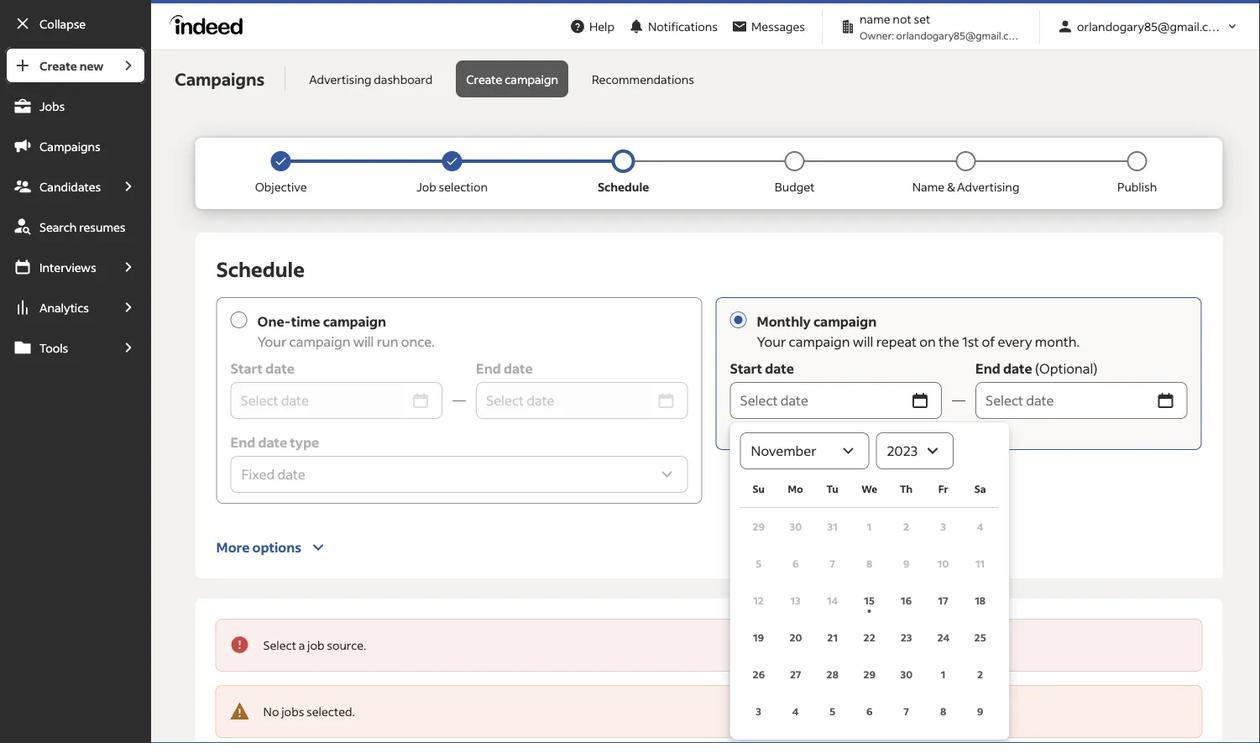 Task type: describe. For each thing, give the bounding box(es) containing it.
monthly
[[757, 313, 811, 330]]

interviews link
[[5, 249, 111, 285]]

candidates
[[39, 179, 101, 194]]

25
[[974, 631, 986, 644]]

0 horizontal spatial 7
[[830, 557, 835, 570]]

create new
[[39, 58, 103, 73]]

26 button
[[740, 656, 777, 693]]

choose a date image for end date
[[1156, 391, 1176, 411]]

your inside 'monthly campaign your campaign will repeat on the 1st of every month.'
[[757, 333, 786, 351]]

1st
[[962, 333, 979, 351]]

0 horizontal spatial 4 button
[[777, 693, 814, 730]]

16 button
[[888, 582, 925, 619]]

choose a date image for start date
[[910, 391, 930, 411]]

1 horizontal spatial 6
[[866, 705, 873, 718]]

of
[[982, 333, 995, 351]]

advertising dashboard link
[[299, 61, 443, 98]]

5 for the right 5 "button"
[[830, 705, 836, 718]]

1 vertical spatial 30 button
[[888, 656, 925, 693]]

create for create new
[[39, 58, 77, 73]]

analytics
[[39, 300, 89, 315]]

name
[[860, 12, 891, 27]]

job
[[417, 180, 436, 195]]

start
[[730, 360, 762, 377]]

0 horizontal spatial 2 button
[[888, 508, 925, 545]]

22 button
[[851, 619, 888, 656]]

17
[[938, 594, 949, 607]]

1 vertical spatial 8 button
[[925, 693, 962, 730]]

sa
[[975, 483, 986, 496]]

Start date field
[[730, 382, 905, 419]]

new
[[79, 58, 103, 73]]

10
[[938, 557, 949, 570]]

0 horizontal spatial 29
[[753, 520, 765, 533]]

orlandogary85@gmail.com inside dropdown button
[[1077, 19, 1226, 34]]

select a job source. group
[[215, 619, 1203, 672]]

grid containing su
[[740, 470, 999, 730]]

search resumes link
[[5, 208, 146, 245]]

jobs
[[39, 98, 65, 113]]

mo
[[788, 483, 803, 496]]

1 vertical spatial 2 button
[[962, 656, 999, 693]]

24
[[938, 631, 950, 644]]

3 select date field from the left
[[976, 382, 1151, 419]]

0 horizontal spatial 9
[[903, 557, 910, 570]]

1 vertical spatial 2
[[977, 668, 983, 681]]

orlandogary85@gmail.com button
[[1050, 11, 1247, 42]]

0 horizontal spatial 3 button
[[740, 693, 777, 730]]

no jobs selected. group
[[215, 686, 1203, 738]]

28 button
[[814, 656, 851, 693]]

1 horizontal spatial advertising
[[957, 180, 1020, 195]]

1 vertical spatial 9 button
[[962, 693, 999, 730]]

orlandogary85@gmail.com inside name not set owner: orlandogary85@gmail.com
[[896, 29, 1024, 42]]

27
[[790, 668, 801, 681]]

job
[[307, 638, 324, 653]]

more options
[[216, 539, 301, 556]]

0 vertical spatial 9 button
[[888, 545, 925, 582]]

on
[[920, 333, 936, 351]]

select a job source.
[[263, 638, 366, 653]]

tu
[[827, 483, 839, 496]]

every
[[998, 333, 1032, 351]]

date for start date
[[765, 360, 794, 377]]

messages
[[751, 19, 805, 34]]

20 button
[[777, 619, 814, 656]]

1 vertical spatial 1 button
[[925, 656, 962, 693]]

source.
[[327, 638, 366, 653]]

candidates link
[[5, 168, 111, 205]]

15 button
[[851, 582, 888, 619]]

create for create campaign
[[466, 72, 502, 87]]

su
[[753, 483, 765, 496]]

one-time campaign your campaign will run once.
[[257, 313, 435, 351]]

name
[[913, 180, 945, 195]]

selected.
[[307, 704, 355, 720]]

options
[[252, 539, 301, 556]]

not
[[893, 12, 912, 27]]

tools
[[39, 340, 68, 355]]

19
[[753, 631, 764, 644]]

fr
[[938, 483, 948, 496]]

name & advertising
[[913, 180, 1020, 195]]

indeed home image
[[170, 15, 250, 35]]

31
[[827, 520, 838, 533]]

0 vertical spatial 5 button
[[740, 545, 777, 582]]

set
[[914, 12, 931, 27]]

28
[[827, 668, 839, 681]]

tools link
[[5, 329, 111, 366]]

3 for the rightmost 3 'button'
[[941, 520, 946, 533]]

date for end date type
[[258, 434, 287, 451]]

21 button
[[814, 619, 851, 656]]

0 horizontal spatial 7 button
[[814, 545, 851, 582]]

notifications button
[[621, 8, 725, 45]]

8 for 8 button to the bottom
[[940, 705, 946, 718]]

create campaign link
[[456, 61, 568, 98]]

1 select date field from the left
[[231, 382, 406, 419]]

0 vertical spatial 4 button
[[962, 508, 999, 545]]

more options button
[[216, 518, 328, 558]]

0 horizontal spatial 4
[[792, 705, 799, 718]]

run
[[377, 333, 398, 351]]

job selection
[[417, 180, 488, 195]]

11
[[976, 557, 985, 570]]

(optional)
[[1035, 360, 1098, 377]]

0 vertical spatial advertising
[[309, 72, 372, 87]]

0 horizontal spatial schedule
[[216, 256, 305, 282]]

no
[[263, 704, 279, 720]]

27 button
[[777, 656, 814, 693]]

0 horizontal spatial 30 button
[[777, 508, 814, 545]]

1 vertical spatial 29 button
[[851, 656, 888, 693]]

jobs link
[[5, 87, 146, 124]]

15
[[864, 594, 875, 607]]

1 horizontal spatial campaigns
[[175, 68, 265, 90]]

selection
[[439, 180, 488, 195]]

24 button
[[925, 619, 962, 656]]

14 button
[[814, 582, 851, 619]]

22
[[864, 631, 876, 644]]

one-
[[257, 313, 291, 330]]



Task type: locate. For each thing, give the bounding box(es) containing it.
30 for the bottommost 30 button
[[901, 668, 913, 681]]

8 button down 24 button
[[925, 693, 962, 730]]

1 horizontal spatial create
[[466, 72, 502, 87]]

1 horizontal spatial 9
[[977, 705, 983, 718]]

will left "run"
[[353, 333, 374, 351]]

menu bar containing create new
[[0, 47, 151, 743]]

resumes
[[79, 219, 126, 234]]

campaigns inside menu bar
[[39, 139, 101, 154]]

9 down 25 button
[[977, 705, 983, 718]]

2 your from the left
[[757, 333, 786, 351]]

campaigns up candidates
[[39, 139, 101, 154]]

0 vertical spatial 1
[[867, 520, 872, 533]]

end for end date (optional)
[[976, 360, 1001, 377]]

a
[[299, 638, 305, 653]]

we
[[862, 483, 877, 496]]

create inside menu bar
[[39, 58, 77, 73]]

1 vertical spatial 9
[[977, 705, 983, 718]]

2 down 25 button
[[977, 668, 983, 681]]

1 button
[[851, 508, 888, 545], [925, 656, 962, 693]]

date down every
[[1003, 360, 1032, 377]]

9 button down 25 button
[[962, 693, 999, 730]]

4 button up the 11
[[962, 508, 999, 545]]

1 choose a date image from the left
[[910, 391, 930, 411]]

schedule
[[598, 180, 649, 195], [216, 256, 305, 282]]

1 vertical spatial 8
[[940, 705, 946, 718]]

3 button down 26
[[740, 693, 777, 730]]

3 for the leftmost 3 'button'
[[756, 705, 762, 718]]

group
[[151, 0, 1260, 4]]

18 button
[[962, 582, 999, 619]]

0 horizontal spatial 5
[[756, 557, 762, 570]]

9 button up 16
[[888, 545, 925, 582]]

will inside 'monthly campaign your campaign will repeat on the 1st of every month.'
[[853, 333, 874, 351]]

1 down 24 button
[[941, 668, 946, 681]]

4 button
[[962, 508, 999, 545], [777, 693, 814, 730]]

0 horizontal spatial 29 button
[[740, 508, 777, 545]]

campaigns down indeed home "image"
[[175, 68, 265, 90]]

your down monthly
[[757, 333, 786, 351]]

8 down 24 button
[[940, 705, 946, 718]]

1 horizontal spatial 2 button
[[962, 656, 999, 693]]

end date (optional)
[[976, 360, 1098, 377]]

help button
[[562, 11, 621, 42]]

advertising
[[309, 72, 372, 87], [957, 180, 1020, 195]]

no jobs selected.
[[263, 704, 355, 720]]

7 button up '14'
[[814, 545, 851, 582]]

30 for left 30 button
[[790, 520, 802, 533]]

9 button
[[888, 545, 925, 582], [962, 693, 999, 730]]

1 horizontal spatial schedule
[[598, 180, 649, 195]]

25 button
[[962, 619, 999, 656]]

recommendations
[[592, 72, 694, 87]]

0 vertical spatial 1 button
[[851, 508, 888, 545]]

0 vertical spatial 8 button
[[851, 545, 888, 582]]

1 horizontal spatial 1 button
[[925, 656, 962, 693]]

1 horizontal spatial 5 button
[[814, 693, 851, 730]]

0 vertical spatial 2
[[903, 520, 909, 533]]

0 vertical spatial 29
[[753, 520, 765, 533]]

1 horizontal spatial 7 button
[[888, 693, 925, 730]]

the
[[939, 333, 959, 351]]

will inside one-time campaign your campaign will run once.
[[353, 333, 374, 351]]

9 left 10
[[903, 557, 910, 570]]

collapse
[[39, 16, 86, 31]]

name not set owner: orlandogary85@gmail.com
[[860, 12, 1024, 42]]

0 horizontal spatial 8
[[866, 557, 873, 570]]

6 button
[[777, 545, 814, 582], [851, 693, 888, 730]]

31 button
[[814, 508, 851, 545]]

2
[[903, 520, 909, 533], [977, 668, 983, 681]]

1 vertical spatial 5
[[830, 705, 836, 718]]

campaigns
[[175, 68, 265, 90], [39, 139, 101, 154]]

advertising right &
[[957, 180, 1020, 195]]

1 your from the left
[[257, 333, 287, 351]]

0 horizontal spatial 30
[[790, 520, 802, 533]]

create right "dashboard"
[[466, 72, 502, 87]]

4 up the 11
[[977, 520, 984, 533]]

your down one-
[[257, 333, 287, 351]]

8 button
[[851, 545, 888, 582], [925, 693, 962, 730]]

1 horizontal spatial 30
[[901, 668, 913, 681]]

8 for the topmost 8 button
[[866, 557, 873, 570]]

messages link
[[725, 11, 812, 42]]

end for end date type
[[231, 434, 255, 451]]

20
[[790, 631, 802, 644]]

7 down 31 button
[[830, 557, 835, 570]]

17 button
[[925, 582, 962, 619]]

0 vertical spatial 2 button
[[888, 508, 925, 545]]

advertising dashboard
[[309, 72, 433, 87]]

search resumes
[[39, 219, 126, 234]]

6 button down 22 button
[[851, 693, 888, 730]]

6 up 13
[[793, 557, 799, 570]]

1 horizontal spatial 4
[[977, 520, 984, 533]]

date right start
[[765, 360, 794, 377]]

0 horizontal spatial advertising
[[309, 72, 372, 87]]

1 horizontal spatial orlandogary85@gmail.com
[[1077, 19, 1226, 34]]

th
[[900, 483, 913, 496]]

6 down 22 button
[[866, 705, 873, 718]]

30 button
[[777, 508, 814, 545], [888, 656, 925, 693]]

5 down the 28 button
[[830, 705, 836, 718]]

1 will from the left
[[353, 333, 374, 351]]

create campaign
[[466, 72, 558, 87]]

12
[[753, 594, 764, 607]]

0 vertical spatial campaigns
[[175, 68, 265, 90]]

0 vertical spatial 29 button
[[740, 508, 777, 545]]

26
[[753, 668, 765, 681]]

0 vertical spatial schedule
[[598, 180, 649, 195]]

10 button
[[925, 545, 962, 582]]

date for end date (optional)
[[1003, 360, 1032, 377]]

1 vertical spatial 7
[[904, 705, 909, 718]]

will left the repeat
[[853, 333, 874, 351]]

30 down the "23" button
[[901, 668, 913, 681]]

2 will from the left
[[853, 333, 874, 351]]

1 vertical spatial 4 button
[[777, 693, 814, 730]]

3
[[941, 520, 946, 533], [756, 705, 762, 718]]

1 horizontal spatial 29 button
[[851, 656, 888, 693]]

2 button down th
[[888, 508, 925, 545]]

13 button
[[777, 582, 814, 619]]

1 button down 24
[[925, 656, 962, 693]]

0 horizontal spatial 5 button
[[740, 545, 777, 582]]

29 button
[[740, 508, 777, 545], [851, 656, 888, 693]]

0 horizontal spatial will
[[353, 333, 374, 351]]

your
[[257, 333, 287, 351], [757, 333, 786, 351]]

end date type
[[231, 434, 319, 451]]

1 vertical spatial 3 button
[[740, 693, 777, 730]]

0 horizontal spatial 6
[[793, 557, 799, 570]]

4
[[977, 520, 984, 533], [792, 705, 799, 718]]

help
[[589, 19, 615, 34]]

0 horizontal spatial orlandogary85@gmail.com
[[896, 29, 1024, 42]]

4 button down 27
[[777, 693, 814, 730]]

&
[[947, 180, 955, 195]]

2 down th
[[903, 520, 909, 533]]

3 down the "26" button at the bottom right
[[756, 705, 762, 718]]

30 left the 31
[[790, 520, 802, 533]]

name not set owner: orlandogary85@gmail.com element
[[833, 10, 1029, 43]]

0 vertical spatial 4
[[977, 520, 984, 533]]

0 horizontal spatial 8 button
[[851, 545, 888, 582]]

29 button down su
[[740, 508, 777, 545]]

1 vertical spatial advertising
[[957, 180, 1020, 195]]

5 button up 12
[[740, 545, 777, 582]]

0 horizontal spatial 1 button
[[851, 508, 888, 545]]

30 button down '23'
[[888, 656, 925, 693]]

time
[[291, 313, 320, 330]]

start date
[[730, 360, 794, 377]]

1 horizontal spatial will
[[853, 333, 874, 351]]

0 vertical spatial end
[[976, 360, 1001, 377]]

0 horizontal spatial your
[[257, 333, 287, 351]]

0 horizontal spatial choose a date image
[[910, 391, 930, 411]]

1 horizontal spatial 8
[[940, 705, 946, 718]]

1 button right the 31
[[851, 508, 888, 545]]

1 vertical spatial 29
[[864, 668, 876, 681]]

0 vertical spatial 7 button
[[814, 545, 851, 582]]

1 horizontal spatial date
[[765, 360, 794, 377]]

8 button up '15'
[[851, 545, 888, 582]]

2 horizontal spatial date
[[1003, 360, 1032, 377]]

1 right 31 button
[[867, 520, 872, 533]]

recommendations link
[[582, 61, 704, 98]]

3 up 10
[[941, 520, 946, 533]]

1 vertical spatial 30
[[901, 668, 913, 681]]

0 horizontal spatial 6 button
[[777, 545, 814, 582]]

0 horizontal spatial date
[[258, 434, 287, 451]]

1 vertical spatial campaigns
[[39, 139, 101, 154]]

Select date field
[[231, 382, 406, 419], [476, 382, 651, 419], [976, 382, 1151, 419]]

choose a date image
[[910, 391, 930, 411], [1156, 391, 1176, 411]]

2 horizontal spatial select date field
[[976, 382, 1151, 419]]

0 vertical spatial 30
[[790, 520, 802, 533]]

1 vertical spatial 6 button
[[851, 693, 888, 730]]

30 button left the 31
[[777, 508, 814, 545]]

month.
[[1035, 333, 1080, 351]]

5 up 12
[[756, 557, 762, 570]]

monthly campaign your campaign will repeat on the 1st of every month.
[[757, 313, 1080, 351]]

collapse button
[[5, 5, 146, 42]]

your inside one-time campaign your campaign will run once.
[[257, 333, 287, 351]]

8 up '15'
[[866, 557, 873, 570]]

interviews
[[39, 259, 96, 275]]

1 horizontal spatial 9 button
[[962, 693, 999, 730]]

will
[[353, 333, 374, 351], [853, 333, 874, 351]]

date left type
[[258, 434, 287, 451]]

0 vertical spatial 5
[[756, 557, 762, 570]]

29 button right '28' at the right of page
[[851, 656, 888, 693]]

12 button
[[740, 582, 777, 619]]

1 horizontal spatial 1
[[941, 668, 946, 681]]

1 horizontal spatial 7
[[904, 705, 909, 718]]

21
[[827, 631, 838, 644]]

end left type
[[231, 434, 255, 451]]

7
[[830, 557, 835, 570], [904, 705, 909, 718]]

0 horizontal spatial select date field
[[231, 382, 406, 419]]

0 horizontal spatial 1
[[867, 520, 872, 533]]

1 horizontal spatial 30 button
[[888, 656, 925, 693]]

advertising left "dashboard"
[[309, 72, 372, 87]]

type
[[290, 434, 319, 451]]

29 down su
[[753, 520, 765, 533]]

1 horizontal spatial 5
[[830, 705, 836, 718]]

29 down 22 button
[[864, 668, 876, 681]]

1 vertical spatial 6
[[866, 705, 873, 718]]

7 button down the "23" button
[[888, 693, 925, 730]]

0 horizontal spatial end
[[231, 434, 255, 451]]

1 vertical spatial end
[[231, 434, 255, 451]]

1 horizontal spatial choose a date image
[[1156, 391, 1176, 411]]

1 vertical spatial 7 button
[[888, 693, 925, 730]]

3 button up 10
[[925, 508, 962, 545]]

2 choose a date image from the left
[[1156, 391, 1176, 411]]

1 horizontal spatial 6 button
[[851, 693, 888, 730]]

objective
[[255, 180, 307, 195]]

13
[[791, 594, 801, 607]]

2 select date field from the left
[[476, 382, 651, 419]]

0 horizontal spatial 9 button
[[888, 545, 925, 582]]

1 horizontal spatial end
[[976, 360, 1001, 377]]

1 horizontal spatial 3
[[941, 520, 946, 533]]

7 down the "23" button
[[904, 705, 909, 718]]

29
[[753, 520, 765, 533], [864, 668, 876, 681]]

owner:
[[860, 29, 894, 42]]

dashboard
[[374, 72, 433, 87]]

publish
[[1118, 180, 1157, 195]]

0 vertical spatial 30 button
[[777, 508, 814, 545]]

0 vertical spatial 6
[[793, 557, 799, 570]]

5 button
[[740, 545, 777, 582], [814, 693, 851, 730]]

0 vertical spatial 3
[[941, 520, 946, 533]]

0 horizontal spatial create
[[39, 58, 77, 73]]

None radio
[[231, 312, 247, 329], [730, 312, 747, 329], [231, 312, 247, 329], [730, 312, 747, 329]]

end down of
[[976, 360, 1001, 377]]

5 button down '28' at the right of page
[[814, 693, 851, 730]]

5 for top 5 "button"
[[756, 557, 762, 570]]

menu bar
[[0, 47, 151, 743]]

0 horizontal spatial 2
[[903, 520, 909, 533]]

9
[[903, 557, 910, 570], [977, 705, 983, 718]]

budget
[[775, 180, 815, 195]]

1 horizontal spatial 3 button
[[925, 508, 962, 545]]

grid
[[740, 470, 999, 730]]

1 horizontal spatial your
[[757, 333, 786, 351]]

0 horizontal spatial 3
[[756, 705, 762, 718]]

1 vertical spatial 1
[[941, 668, 946, 681]]

4 down 27 button
[[792, 705, 799, 718]]

select
[[263, 638, 296, 653]]

create new link
[[5, 47, 111, 84]]

2 button down 25
[[962, 656, 999, 693]]

0 vertical spatial 7
[[830, 557, 835, 570]]

1 horizontal spatial 4 button
[[962, 508, 999, 545]]

create left new
[[39, 58, 77, 73]]

6 button up 13
[[777, 545, 814, 582]]

analytics link
[[5, 289, 111, 326]]

0 vertical spatial 3 button
[[925, 508, 962, 545]]

jobs
[[282, 704, 304, 720]]

11 button
[[962, 545, 999, 582]]

notifications
[[648, 19, 718, 34]]

campaigns link
[[5, 128, 146, 165]]

23 button
[[888, 619, 925, 656]]



Task type: vqa. For each thing, say whether or not it's contained in the screenshot.
Overview link
no



